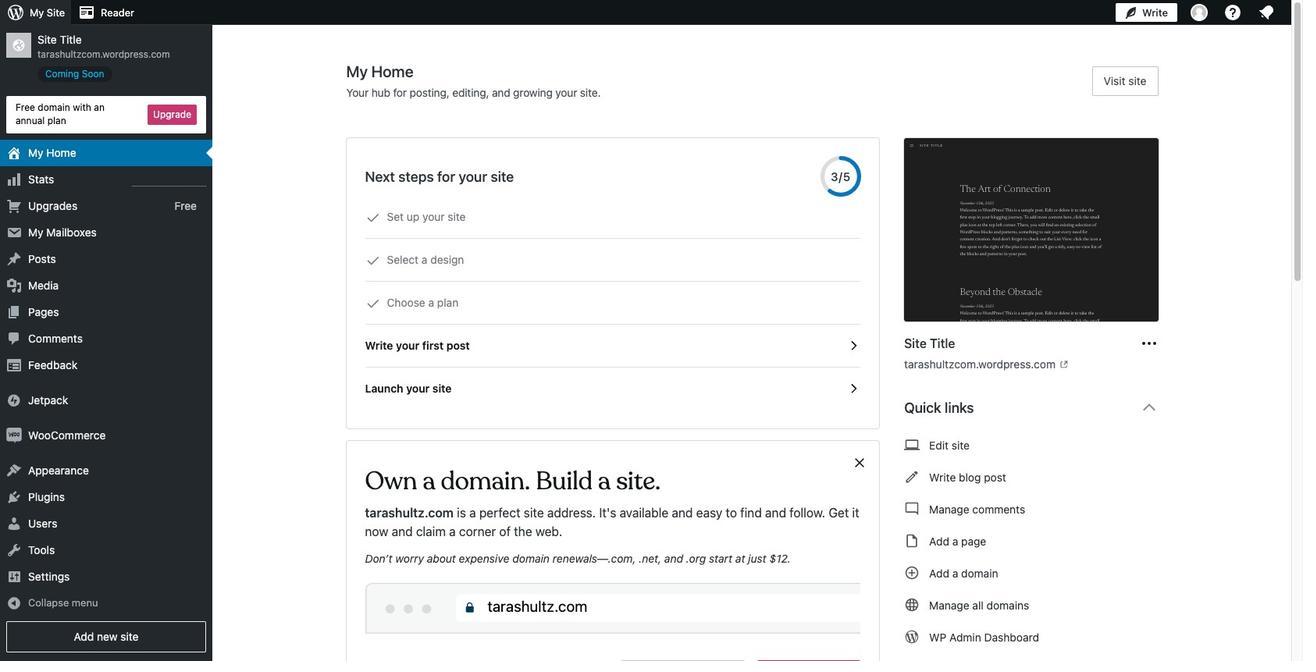 Task type: describe. For each thing, give the bounding box(es) containing it.
worry
[[395, 552, 424, 565]]

add new site
[[74, 630, 139, 644]]

next
[[365, 168, 395, 185]]

a for add a domain
[[952, 566, 958, 580]]

users
[[28, 517, 57, 530]]

choose a plan
[[387, 296, 459, 309]]

mode_comment image
[[904, 500, 920, 518]]

your site.
[[555, 86, 601, 99]]

start
[[709, 552, 732, 565]]

pages
[[28, 305, 59, 318]]

manage all domains
[[929, 598, 1029, 612]]

5
[[843, 170, 851, 183]]

and inside the my home your hub for posting, editing, and growing your site.
[[492, 86, 510, 99]]

own
[[365, 465, 417, 497]]

don't worry about expensive domain renewals—.com, .net, and .org start at just $12.
[[365, 552, 791, 565]]

a for is a perfect site address. it's available and easy to find and follow. get it now and claim a corner of the web.
[[469, 506, 476, 520]]

site title
[[904, 337, 955, 351]]

wp
[[929, 630, 947, 644]]

a for own a domain. build a site.
[[423, 465, 435, 497]]

launchpad checklist element
[[365, 196, 861, 410]]

upgrades
[[28, 199, 77, 212]]

free for free domain with an annual plan
[[16, 101, 35, 113]]

steps
[[398, 168, 434, 185]]

reader link
[[71, 0, 140, 25]]

upgrade button
[[148, 104, 197, 125]]

address.
[[547, 506, 596, 520]]

woocommerce link
[[0, 422, 212, 449]]

plugins link
[[0, 484, 212, 510]]

select a design
[[387, 253, 464, 266]]

free domain with an annual plan
[[16, 101, 105, 126]]

select
[[387, 253, 419, 266]]

add a domain link
[[904, 557, 1171, 589]]

of
[[499, 525, 511, 539]]

1 horizontal spatial domain
[[512, 552, 550, 565]]

0 vertical spatial your
[[459, 168, 487, 185]]

tarashultz.com
[[365, 506, 454, 520]]

growing
[[513, 86, 553, 99]]

my home
[[346, 62, 414, 80]]

post inside launchpad checklist element
[[446, 339, 470, 352]]

claim
[[416, 525, 446, 539]]

comments
[[28, 332, 83, 345]]

tools
[[28, 543, 55, 556]]

comments
[[972, 502, 1025, 516]]

visit
[[1104, 74, 1126, 87]]

quick links
[[904, 400, 974, 416]]

expensive
[[459, 552, 510, 565]]

my home link
[[0, 139, 212, 166]]

tools link
[[0, 537, 212, 563]]

the
[[514, 525, 532, 539]]

manage all domains link
[[904, 590, 1171, 621]]

task complete image
[[366, 254, 380, 268]]

your for first
[[396, 339, 419, 352]]

manage comments
[[929, 502, 1025, 516]]

title for site title
[[930, 337, 955, 351]]

choose
[[387, 296, 425, 309]]

posts link
[[0, 246, 212, 272]]

edit site
[[929, 438, 970, 452]]

media
[[28, 278, 59, 292]]

write for write
[[1142, 6, 1168, 19]]

a right claim
[[449, 525, 456, 539]]

soon
[[82, 68, 104, 80]]

write blog post
[[929, 470, 1006, 484]]

upgrade
[[153, 108, 191, 120]]

add a page
[[929, 534, 986, 548]]

help image
[[1224, 3, 1242, 22]]

edit image
[[904, 468, 920, 486]]

title for site title tarashultzcom.wordpress.com coming soon
[[60, 33, 82, 46]]

my for my home
[[28, 146, 43, 159]]

launch
[[365, 382, 403, 395]]

my profile image
[[1191, 4, 1208, 21]]

with
[[73, 101, 91, 113]]

posts
[[28, 252, 56, 265]]

domain.
[[441, 465, 530, 497]]

site.
[[616, 465, 661, 497]]

more options for site site title image
[[1140, 334, 1158, 353]]

/
[[839, 170, 843, 183]]

my for my site
[[30, 6, 44, 19]]

manage comments link
[[904, 493, 1171, 525]]

at
[[735, 552, 745, 565]]

links
[[945, 400, 974, 416]]

feedback
[[28, 358, 77, 371]]

woocommerce
[[28, 428, 106, 442]]

new
[[97, 630, 118, 644]]

admin
[[950, 630, 981, 644]]

and right find
[[765, 506, 786, 520]]

get
[[829, 506, 849, 520]]

0 vertical spatial site
[[47, 6, 65, 19]]

img image for woocommerce
[[6, 428, 22, 443]]

progress bar inside own a domain. build a site. main content
[[821, 156, 861, 197]]

laptop image
[[904, 436, 920, 454]]

insert_drive_file image
[[904, 532, 920, 550]]

add for add a page
[[929, 534, 949, 548]]

manage your notifications image
[[1257, 3, 1276, 22]]

now
[[365, 525, 388, 539]]

my home
[[28, 146, 76, 159]]

blog
[[959, 470, 981, 484]]

media link
[[0, 272, 212, 299]]

site for site title
[[904, 337, 927, 351]]

task complete image
[[366, 297, 380, 311]]

my home your hub for posting, editing, and growing your site.
[[346, 62, 601, 99]]

plan
[[437, 296, 459, 309]]

wp admin dashboard link
[[904, 622, 1171, 653]]

add a page link
[[904, 525, 1171, 557]]

add for add new site
[[74, 630, 94, 644]]

a up it's
[[598, 465, 611, 497]]

domains
[[987, 598, 1029, 612]]



Task type: vqa. For each thing, say whether or not it's contained in the screenshot.
a related to Own a domain. Build a site.
yes



Task type: locate. For each thing, give the bounding box(es) containing it.
1 manage from the top
[[929, 502, 969, 516]]

site
[[1129, 74, 1147, 87], [491, 168, 514, 185], [432, 382, 452, 395], [952, 438, 970, 452], [524, 506, 544, 520], [121, 630, 139, 644]]

to
[[726, 506, 737, 520]]

visit site
[[1104, 74, 1147, 87]]

and left '.org'
[[664, 552, 683, 565]]

0 vertical spatial task enabled image
[[847, 339, 861, 353]]

progress bar
[[821, 156, 861, 197]]

a right is
[[469, 506, 476, 520]]

0 horizontal spatial domain
[[38, 101, 70, 113]]

editing,
[[452, 86, 489, 99]]

home
[[46, 146, 76, 159]]

progress bar containing 3
[[821, 156, 861, 197]]

a up tarashultz.com
[[423, 465, 435, 497]]

tarashultzcom.wordpress.com up links
[[904, 358, 1056, 371]]

domain inside free domain with an annual plan
[[38, 101, 70, 113]]

1 vertical spatial your
[[396, 339, 419, 352]]

domain down the
[[512, 552, 550, 565]]

is
[[457, 506, 466, 520]]

quick
[[904, 400, 941, 416]]

manage
[[929, 502, 969, 516], [929, 598, 969, 612]]

and right editing,
[[492, 86, 510, 99]]

write left blog
[[929, 470, 956, 484]]

visit site link
[[1092, 66, 1158, 96]]

my inside my home link
[[28, 146, 43, 159]]

own a domain. build a site.
[[365, 465, 661, 497]]

write link
[[1116, 0, 1177, 25]]

it
[[852, 506, 859, 520]]

a
[[422, 253, 427, 266], [428, 296, 434, 309], [423, 465, 435, 497], [598, 465, 611, 497], [469, 506, 476, 520], [449, 525, 456, 539], [952, 534, 958, 548], [952, 566, 958, 580]]

task enabled image inside write your first post link
[[847, 339, 861, 353]]

page
[[961, 534, 986, 548]]

1 horizontal spatial write
[[929, 470, 956, 484]]

0 vertical spatial manage
[[929, 502, 969, 516]]

img image inside jetpack link
[[6, 392, 22, 408]]

0 vertical spatial my
[[30, 6, 44, 19]]

add for add a domain
[[929, 566, 949, 580]]

stats link
[[0, 166, 212, 193]]

tarashultzcom.wordpress.com
[[37, 49, 170, 60], [904, 358, 1056, 371]]

my site link
[[0, 0, 71, 25]]

my left home
[[28, 146, 43, 159]]

add
[[929, 534, 949, 548], [929, 566, 949, 580], [74, 630, 94, 644]]

tarashultzcom.wordpress.com up soon
[[37, 49, 170, 60]]

and
[[492, 86, 510, 99], [672, 506, 693, 520], [765, 506, 786, 520], [392, 525, 413, 539], [664, 552, 683, 565]]

your for site
[[406, 382, 430, 395]]

post right blog
[[984, 470, 1006, 484]]

2 img image from the top
[[6, 428, 22, 443]]

tarashultzcom.wordpress.com link
[[904, 356, 1070, 372]]

$12.
[[769, 552, 791, 565]]

your
[[346, 86, 369, 99]]

my site
[[30, 6, 65, 19]]

for right hub
[[393, 86, 407, 99]]

your right steps
[[459, 168, 487, 185]]

manage left all
[[929, 598, 969, 612]]

and left easy
[[672, 506, 693, 520]]

tarashultzcom.wordpress.com inside tarashultzcom.wordpress.com link
[[904, 358, 1056, 371]]

free up annual plan
[[16, 101, 35, 113]]

2 horizontal spatial domain
[[961, 566, 998, 580]]

highest hourly views 0 image
[[132, 176, 206, 186]]

launch your site button
[[365, 368, 861, 410]]

write for write your first post
[[365, 339, 393, 352]]

post right first
[[446, 339, 470, 352]]

0 vertical spatial post
[[446, 339, 470, 352]]

a down add a page
[[952, 566, 958, 580]]

coming
[[45, 68, 79, 80]]

manage for manage comments
[[929, 502, 969, 516]]

your left first
[[396, 339, 419, 352]]

site up quick
[[904, 337, 927, 351]]

0 vertical spatial for
[[393, 86, 407, 99]]

plugins
[[28, 490, 65, 503]]

0 horizontal spatial free
[[16, 101, 35, 113]]

img image
[[6, 392, 22, 408], [6, 428, 22, 443]]

task enabled image up dismiss domain name promotion icon at the right bottom of the page
[[847, 382, 861, 396]]

a for add a page
[[952, 534, 958, 548]]

feedback link
[[0, 352, 212, 378]]

jetpack
[[28, 393, 68, 406]]

0 vertical spatial free
[[16, 101, 35, 113]]

comments link
[[0, 325, 212, 352]]

stats
[[28, 172, 54, 186]]

1 vertical spatial manage
[[929, 598, 969, 612]]

follow.
[[790, 506, 825, 520]]

1 vertical spatial tarashultzcom.wordpress.com
[[904, 358, 1056, 371]]

for inside the my home your hub for posting, editing, and growing your site.
[[393, 86, 407, 99]]

domain
[[38, 101, 70, 113], [512, 552, 550, 565], [961, 566, 998, 580]]

collapse menu link
[[0, 590, 212, 616]]

add down add a page
[[929, 566, 949, 580]]

write left the 'my profile' icon
[[1142, 6, 1168, 19]]

write down task complete icon
[[365, 339, 393, 352]]

write your first post link
[[365, 325, 861, 368]]

launch your site
[[365, 382, 452, 395]]

manage for manage all domains
[[929, 598, 969, 612]]

1 task enabled image from the top
[[847, 339, 861, 353]]

my inside my site link
[[30, 6, 44, 19]]

task enabled image for write your first post
[[847, 339, 861, 353]]

0 vertical spatial tarashultzcom.wordpress.com
[[37, 49, 170, 60]]

your inside write your first post link
[[396, 339, 419, 352]]

a right select
[[422, 253, 427, 266]]

dismiss domain name promotion image
[[853, 454, 867, 472]]

a left plan at the top of page
[[428, 296, 434, 309]]

manage up add a page
[[929, 502, 969, 516]]

2 vertical spatial your
[[406, 382, 430, 395]]

0 vertical spatial img image
[[6, 392, 22, 408]]

task enabled image
[[847, 339, 861, 353], [847, 382, 861, 396]]

1 vertical spatial for
[[437, 168, 455, 185]]

1 vertical spatial add
[[929, 566, 949, 580]]

easy
[[696, 506, 722, 520]]

about
[[427, 552, 456, 565]]

1 vertical spatial site
[[37, 33, 57, 46]]

your right 'launch'
[[406, 382, 430, 395]]

hub
[[371, 86, 390, 99]]

domain up manage all domains
[[961, 566, 998, 580]]

1 vertical spatial free
[[174, 199, 197, 212]]

title inside 'site title tarashultzcom.wordpress.com coming soon'
[[60, 33, 82, 46]]

web.
[[536, 525, 562, 539]]

1 img image from the top
[[6, 392, 22, 408]]

1 vertical spatial title
[[930, 337, 955, 351]]

0 vertical spatial title
[[60, 33, 82, 46]]

for right steps
[[437, 168, 455, 185]]

my for my mailboxes
[[28, 225, 43, 239]]

1 horizontal spatial for
[[437, 168, 455, 185]]

jetpack link
[[0, 387, 212, 413]]

my mailboxes
[[28, 225, 97, 239]]

collapse menu
[[28, 596, 98, 609]]

free for free
[[174, 199, 197, 212]]

settings
[[28, 570, 70, 583]]

free inside free domain with an annual plan
[[16, 101, 35, 113]]

0 horizontal spatial write
[[365, 339, 393, 352]]

find
[[740, 506, 762, 520]]

free down the highest hourly views 0 image on the top left of the page
[[174, 199, 197, 212]]

1 vertical spatial post
[[984, 470, 1006, 484]]

1 vertical spatial domain
[[512, 552, 550, 565]]

title up tarashultzcom.wordpress.com link at right bottom
[[930, 337, 955, 351]]

3 / 5
[[831, 170, 851, 183]]

1 vertical spatial write
[[365, 339, 393, 352]]

task enabled image inside launch your site button
[[847, 382, 861, 396]]

img image left woocommerce
[[6, 428, 22, 443]]

2 horizontal spatial write
[[1142, 6, 1168, 19]]

write
[[1142, 6, 1168, 19], [365, 339, 393, 352], [929, 470, 956, 484]]

write inside write blog post link
[[929, 470, 956, 484]]

1 horizontal spatial title
[[930, 337, 955, 351]]

add left the "new"
[[74, 630, 94, 644]]

1 vertical spatial task enabled image
[[847, 382, 861, 396]]

write inside write link
[[1142, 6, 1168, 19]]

own a domain. build a site. main content
[[346, 62, 1171, 661]]

1 vertical spatial img image
[[6, 428, 22, 443]]

site inside 'site title tarashultzcom.wordpress.com coming soon'
[[37, 33, 57, 46]]

write for write blog post
[[929, 470, 956, 484]]

a for choose a plan
[[428, 296, 434, 309]]

an
[[94, 101, 105, 113]]

a left page
[[952, 534, 958, 548]]

reader
[[101, 6, 134, 19]]

site inside main content
[[904, 337, 927, 351]]

corner
[[459, 525, 496, 539]]

task enabled image for launch your site
[[847, 382, 861, 396]]

your inside launch your site button
[[406, 382, 430, 395]]

0 horizontal spatial for
[[393, 86, 407, 99]]

.org
[[686, 552, 706, 565]]

2 task enabled image from the top
[[847, 382, 861, 396]]

site title tarashultzcom.wordpress.com coming soon
[[37, 33, 170, 80]]

and down tarashultz.com
[[392, 525, 413, 539]]

a for select a design
[[422, 253, 427, 266]]

img image left jetpack
[[6, 392, 22, 408]]

site inside is a perfect site address. it's available and easy to find and follow. get it now and claim a corner of the web.
[[524, 506, 544, 520]]

img image inside woocommerce link
[[6, 428, 22, 443]]

0 horizontal spatial title
[[60, 33, 82, 46]]

it's
[[599, 506, 616, 520]]

for
[[393, 86, 407, 99], [437, 168, 455, 185]]

perfect
[[479, 506, 520, 520]]

2 vertical spatial add
[[74, 630, 94, 644]]

2 vertical spatial site
[[904, 337, 927, 351]]

site
[[47, 6, 65, 19], [37, 33, 57, 46], [904, 337, 927, 351]]

0 vertical spatial domain
[[38, 101, 70, 113]]

collapse
[[28, 596, 69, 609]]

your
[[459, 168, 487, 185], [396, 339, 419, 352], [406, 382, 430, 395]]

posting,
[[410, 86, 449, 99]]

1 horizontal spatial post
[[984, 470, 1006, 484]]

title up "coming"
[[60, 33, 82, 46]]

first
[[422, 339, 444, 352]]

next steps for your site
[[365, 168, 514, 185]]

site left the reader link
[[47, 6, 65, 19]]

2 vertical spatial write
[[929, 470, 956, 484]]

edit site link
[[904, 429, 1171, 461]]

available
[[620, 506, 669, 520]]

title inside own a domain. build a site. main content
[[930, 337, 955, 351]]

1 horizontal spatial free
[[174, 199, 197, 212]]

2 vertical spatial domain
[[961, 566, 998, 580]]

my left the reader link
[[30, 6, 44, 19]]

all
[[972, 598, 984, 612]]

task enabled image left site title
[[847, 339, 861, 353]]

site inside button
[[432, 382, 452, 395]]

settings link
[[0, 563, 212, 590]]

domain up annual plan
[[38, 101, 70, 113]]

write inside write your first post link
[[365, 339, 393, 352]]

img image for jetpack
[[6, 392, 22, 408]]

my inside my mailboxes 'link'
[[28, 225, 43, 239]]

my up posts
[[28, 225, 43, 239]]

my
[[30, 6, 44, 19], [28, 146, 43, 159], [28, 225, 43, 239]]

1 vertical spatial my
[[28, 146, 43, 159]]

site down 'my site'
[[37, 33, 57, 46]]

0 horizontal spatial tarashultzcom.wordpress.com
[[37, 49, 170, 60]]

0 vertical spatial write
[[1142, 6, 1168, 19]]

2 vertical spatial my
[[28, 225, 43, 239]]

add right insert_drive_file icon
[[929, 534, 949, 548]]

don't
[[365, 552, 392, 565]]

dashboard
[[984, 630, 1039, 644]]

site for site title tarashultzcom.wordpress.com coming soon
[[37, 33, 57, 46]]

manage inside "link"
[[929, 598, 969, 612]]

3
[[831, 170, 839, 183]]

0 vertical spatial add
[[929, 534, 949, 548]]

0 horizontal spatial post
[[446, 339, 470, 352]]

2 manage from the top
[[929, 598, 969, 612]]

1 horizontal spatial tarashultzcom.wordpress.com
[[904, 358, 1056, 371]]



